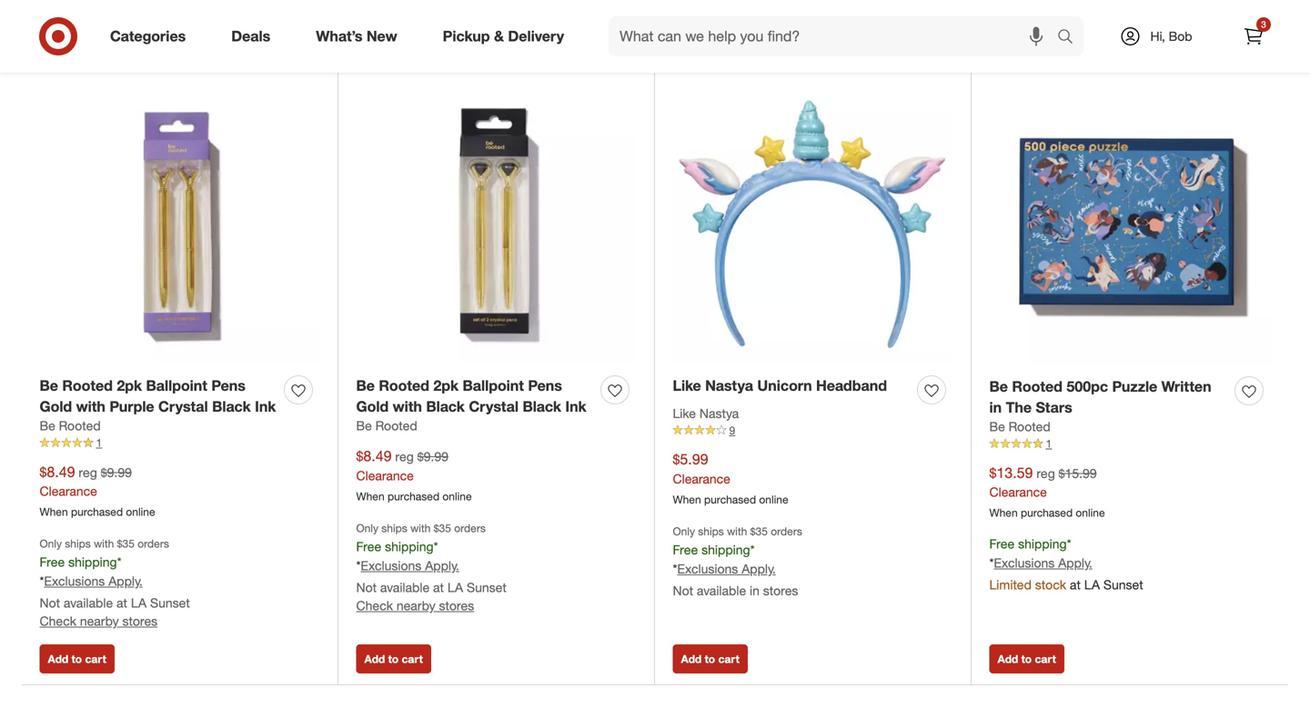 Task type: locate. For each thing, give the bounding box(es) containing it.
2 ink from the left
[[566, 398, 587, 416]]

sunset inside free shipping * * exclusions apply. limited stock at  la sunset
[[1104, 577, 1144, 593]]

shop in store
[[893, 16, 979, 34]]

rooted inside be rooted 500pc puzzle written in the stars
[[1012, 378, 1063, 396]]

nastya up 9
[[700, 406, 739, 422]]

shop
[[893, 16, 927, 34]]

available inside only ships with $35 orders free shipping * * exclusions apply. not available in stores
[[697, 583, 746, 599]]

pens inside be rooted 2pk ballpoint pens gold with black crystal black ink
[[528, 377, 562, 395]]

3 add from the left
[[681, 653, 702, 667]]

0 horizontal spatial only ships with $35 orders free shipping * * exclusions apply. not available at la sunset check nearby stores
[[40, 537, 190, 630]]

add for be rooted 2pk ballpoint pens gold with black crystal black ink
[[364, 653, 385, 667]]

be rooted 500pc puzzle written in the stars link
[[990, 377, 1228, 418]]

same day delivery button
[[998, 5, 1167, 45]]

ink
[[255, 398, 276, 416], [566, 398, 587, 416]]

reg inside $13.59 reg $15.99 clearance when purchased online
[[1037, 466, 1055, 482]]

1 horizontal spatial be rooted link
[[356, 417, 417, 436]]

0 horizontal spatial pickup
[[443, 27, 490, 45]]

be rooted 500pc puzzle written in the stars image
[[990, 85, 1271, 366], [990, 85, 1271, 366]]

0 horizontal spatial check nearby stores button
[[40, 613, 158, 631]]

1 cart from the left
[[85, 653, 106, 667]]

0 horizontal spatial ink
[[255, 398, 276, 416]]

0 vertical spatial nastya
[[705, 377, 754, 395]]

1 horizontal spatial crystal
[[469, 398, 519, 416]]

crystal
[[158, 398, 208, 416], [469, 398, 519, 416]]

3 add to cart from the left
[[681, 653, 740, 667]]

gold
[[40, 398, 72, 416], [356, 398, 389, 416]]

check nearby stores button for purple
[[40, 613, 158, 631]]

pens inside be rooted 2pk ballpoint pens gold with purple crystal black ink
[[211, 377, 246, 395]]

only ships with $35 orders free shipping * * exclusions apply. not available at la sunset check nearby stores
[[356, 522, 507, 614], [40, 537, 190, 630]]

clearance
[[356, 468, 414, 484], [673, 471, 731, 487], [40, 484, 97, 500], [990, 485, 1047, 501]]

delivery inside button
[[1103, 16, 1155, 34]]

exclusions apply. link for be rooted 2pk ballpoint pens gold with black crystal black ink
[[361, 558, 459, 574]]

2 horizontal spatial not
[[673, 583, 693, 599]]

add to cart for be rooted 2pk ballpoint pens gold with purple crystal black ink
[[48, 653, 106, 667]]

when inside $13.59 reg $15.99 clearance when purchased online
[[990, 507, 1018, 520]]

0 horizontal spatial crystal
[[158, 398, 208, 416]]

be
[[40, 377, 58, 395], [356, 377, 375, 395], [990, 378, 1008, 396], [40, 418, 55, 434], [356, 418, 372, 434], [990, 419, 1005, 435]]

unicorn
[[758, 377, 812, 395]]

exclusions inside free shipping * * exclusions apply. limited stock at  la sunset
[[994, 555, 1055, 571]]

0 horizontal spatial black
[[212, 398, 251, 416]]

available for like nastya unicorn headband
[[697, 583, 746, 599]]

0 horizontal spatial in
[[750, 583, 760, 599]]

1 horizontal spatial stores
[[439, 598, 474, 614]]

4 to from the left
[[1022, 653, 1032, 667]]

$8.49
[[356, 448, 392, 466], [40, 464, 75, 481]]

purchased inside $13.59 reg $15.99 clearance when purchased online
[[1021, 507, 1073, 520]]

free
[[990, 537, 1015, 552], [356, 539, 382, 555], [673, 542, 698, 558], [40, 555, 65, 571]]

0 horizontal spatial delivery
[[508, 27, 564, 45]]

1 horizontal spatial not
[[356, 580, 377, 596]]

0 horizontal spatial not
[[40, 596, 60, 612]]

1 horizontal spatial ships
[[382, 522, 407, 535]]

pickup for pickup
[[796, 16, 840, 34]]

2 pens from the left
[[528, 377, 562, 395]]

exclusions apply. link for be rooted 2pk ballpoint pens gold with purple crystal black ink
[[44, 574, 143, 590]]

3 to from the left
[[705, 653, 715, 667]]

1 add from the left
[[48, 653, 68, 667]]

pickup for pickup & delivery
[[443, 27, 490, 45]]

$35
[[434, 522, 451, 535], [750, 525, 768, 539], [117, 537, 135, 551]]

rooted inside be rooted 2pk ballpoint pens gold with purple crystal black ink
[[62, 377, 113, 395]]

3 cart from the left
[[718, 653, 740, 667]]

1 for $13.59
[[1046, 437, 1052, 451]]

2 horizontal spatial be rooted link
[[990, 418, 1051, 437]]

1 horizontal spatial 2pk
[[434, 377, 459, 395]]

check nearby stores button
[[356, 597, 474, 616], [40, 613, 158, 631]]

2 horizontal spatial $35
[[750, 525, 768, 539]]

0 horizontal spatial ballpoint
[[146, 377, 207, 395]]

online inside $13.59 reg $15.99 clearance when purchased online
[[1076, 507, 1105, 520]]

shipping for like nastya unicorn headband
[[702, 542, 750, 558]]

1
[[96, 437, 102, 450], [1046, 437, 1052, 451]]

stores for be rooted 2pk ballpoint pens gold with purple crystal black ink
[[122, 614, 158, 630]]

1 horizontal spatial 1 link
[[990, 437, 1271, 453]]

like nastya unicorn headband image
[[673, 85, 953, 365], [673, 85, 953, 365]]

0 horizontal spatial reg
[[79, 465, 97, 481]]

2 vertical spatial in
[[750, 583, 760, 599]]

0 horizontal spatial be rooted
[[40, 418, 101, 434]]

be inside be rooted 500pc puzzle written in the stars
[[990, 378, 1008, 396]]

2 horizontal spatial orders
[[771, 525, 803, 539]]

be rooted 2pk ballpoint pens gold with black crystal black ink image
[[356, 85, 637, 365], [356, 85, 637, 365]]

ballpoint inside be rooted 2pk ballpoint pens gold with purple crystal black ink
[[146, 377, 207, 395]]

0 horizontal spatial check
[[40, 614, 76, 630]]

2 2pk from the left
[[434, 377, 459, 395]]

purchased
[[388, 490, 440, 504], [704, 493, 756, 507], [71, 506, 123, 519], [1021, 507, 1073, 520]]

1 horizontal spatial delivery
[[1103, 16, 1155, 34]]

1 horizontal spatial sunset
[[467, 580, 507, 596]]

0 vertical spatial in
[[931, 16, 942, 34]]

4 add to cart from the left
[[998, 653, 1056, 667]]

1 horizontal spatial 1
[[1046, 437, 1052, 451]]

delivery right day
[[1103, 16, 1155, 34]]

clearance inside $13.59 reg $15.99 clearance when purchased online
[[990, 485, 1047, 501]]

$8.49 for be rooted 2pk ballpoint pens gold with purple crystal black ink
[[40, 464, 75, 481]]

0 horizontal spatial stores
[[122, 614, 158, 630]]

free inside only ships with $35 orders free shipping * * exclusions apply. not available in stores
[[673, 542, 698, 558]]

results
[[50, 11, 118, 36]]

add for like nastya unicorn headband
[[681, 653, 702, 667]]

2 to from the left
[[388, 653, 399, 667]]

1 horizontal spatial $9.99
[[417, 449, 449, 465]]

2 horizontal spatial in
[[990, 399, 1002, 417]]

deals link
[[216, 16, 293, 56]]

nastya for like nastya
[[700, 406, 739, 422]]

pickup & delivery
[[443, 27, 564, 45]]

sunset for be rooted 2pk ballpoint pens gold with purple crystal black ink
[[150, 596, 190, 612]]

reg for purple
[[79, 465, 97, 481]]

2 cart from the left
[[402, 653, 423, 667]]

delivery for same day delivery
[[1103, 16, 1155, 34]]

1 horizontal spatial pens
[[528, 377, 562, 395]]

2 like from the top
[[673, 406, 696, 422]]

2 horizontal spatial black
[[523, 398, 562, 416]]

shipping for be rooted 2pk ballpoint pens gold with black crystal black ink
[[385, 539, 434, 555]]

add to cart button for be rooted 2pk ballpoint pens gold with purple crystal black ink
[[40, 645, 115, 674]]

check nearby stores button for black
[[356, 597, 474, 616]]

online for be rooted 2pk ballpoint pens gold with purple crystal black ink
[[126, 506, 155, 519]]

1 crystal from the left
[[158, 398, 208, 416]]

0 horizontal spatial nearby
[[80, 614, 119, 630]]

1 vertical spatial in
[[990, 399, 1002, 417]]

nastya
[[705, 377, 754, 395], [700, 406, 739, 422]]

1 horizontal spatial in
[[931, 16, 942, 34]]

like up like nastya
[[673, 377, 701, 395]]

ships for be rooted 2pk ballpoint pens gold with purple crystal black ink
[[65, 537, 91, 551]]

ink for be rooted 2pk ballpoint pens gold with black crystal black ink
[[566, 398, 587, 416]]

nearby for purple
[[80, 614, 119, 630]]

1 down be rooted 2pk ballpoint pens gold with purple crystal black ink
[[96, 437, 102, 450]]

stores inside only ships with $35 orders free shipping * * exclusions apply. not available in stores
[[763, 583, 799, 599]]

in inside be rooted 500pc puzzle written in the stars
[[990, 399, 1002, 417]]

with inside be rooted 2pk ballpoint pens gold with purple crystal black ink
[[76, 398, 105, 416]]

pens
[[211, 377, 246, 395], [528, 377, 562, 395]]

nastya up like nastya
[[705, 377, 754, 395]]

0 horizontal spatial orders
[[138, 537, 169, 551]]

2 gold from the left
[[356, 398, 389, 416]]

1 add to cart button from the left
[[40, 645, 115, 674]]

shipping
[[1208, 16, 1266, 34]]

2 add from the left
[[364, 653, 385, 667]]

$9.99 for black
[[417, 449, 449, 465]]

1 horizontal spatial reg
[[395, 449, 414, 465]]

1 like from the top
[[673, 377, 701, 395]]

2 horizontal spatial be rooted
[[990, 419, 1051, 435]]

0 horizontal spatial only
[[40, 537, 62, 551]]

0 horizontal spatial ships
[[65, 537, 91, 551]]

be rooted for be rooted 2pk ballpoint pens gold with black crystal black ink
[[356, 418, 417, 434]]

ballpoint inside be rooted 2pk ballpoint pens gold with black crystal black ink
[[463, 377, 524, 395]]

be rooted 2pk ballpoint pens gold with purple crystal black ink
[[40, 377, 276, 416]]

when for be rooted 2pk ballpoint pens gold with black crystal black ink
[[356, 490, 385, 504]]

1 2pk from the left
[[117, 377, 142, 395]]

1 horizontal spatial $8.49
[[356, 448, 392, 466]]

1 horizontal spatial gold
[[356, 398, 389, 416]]

4 add to cart button from the left
[[990, 645, 1065, 674]]

apply.
[[1059, 555, 1093, 571], [425, 558, 459, 574], [742, 561, 776, 577], [108, 574, 143, 590]]

with
[[76, 398, 105, 416], [393, 398, 422, 416], [410, 522, 431, 535], [727, 525, 747, 539], [94, 537, 114, 551]]

1 add to cart from the left
[[48, 653, 106, 667]]

be inside be rooted 2pk ballpoint pens gold with purple crystal black ink
[[40, 377, 58, 395]]

hi,
[[1151, 28, 1166, 44]]

3 link
[[1234, 16, 1274, 56]]

ships for like nastya unicorn headband
[[698, 525, 724, 539]]

$9.99 down be rooted 2pk ballpoint pens gold with black crystal black ink
[[417, 449, 449, 465]]

1 horizontal spatial pickup
[[796, 16, 840, 34]]

1 ballpoint from the left
[[146, 377, 207, 395]]

2 ballpoint from the left
[[463, 377, 524, 395]]

0 horizontal spatial 1
[[96, 437, 102, 450]]

1 gold from the left
[[40, 398, 72, 416]]

reg
[[395, 449, 414, 465], [79, 465, 97, 481], [1037, 466, 1055, 482]]

be rooted
[[40, 418, 101, 434], [356, 418, 417, 434], [990, 419, 1051, 435]]

1 horizontal spatial at
[[433, 580, 444, 596]]

with inside be rooted 2pk ballpoint pens gold with black crystal black ink
[[393, 398, 422, 416]]

be for be rooted 500pc puzzle written in the stars link
[[990, 378, 1008, 396]]

purple
[[110, 398, 154, 416]]

add
[[48, 653, 68, 667], [364, 653, 385, 667], [681, 653, 702, 667], [998, 653, 1019, 667]]

black inside be rooted 2pk ballpoint pens gold with purple crystal black ink
[[212, 398, 251, 416]]

cart for be rooted 500pc puzzle written in the stars
[[1035, 653, 1056, 667]]

1 vertical spatial nastya
[[700, 406, 739, 422]]

1 for $8.49
[[96, 437, 102, 450]]

to for like nastya unicorn headband
[[705, 653, 715, 667]]

to for be rooted 2pk ballpoint pens gold with purple crystal black ink
[[72, 653, 82, 667]]

1 horizontal spatial $35
[[434, 522, 451, 535]]

apply. for be rooted 2pk ballpoint pens gold with black crystal black ink
[[425, 558, 459, 574]]

only inside only ships with $35 orders free shipping * * exclusions apply. not available in stores
[[673, 525, 695, 539]]

to
[[72, 653, 82, 667], [388, 653, 399, 667], [705, 653, 715, 667], [1022, 653, 1032, 667]]

ink inside be rooted 2pk ballpoint pens gold with black crystal black ink
[[566, 398, 587, 416]]

2 horizontal spatial sunset
[[1104, 577, 1144, 593]]

0 horizontal spatial pens
[[211, 377, 246, 395]]

ink inside be rooted 2pk ballpoint pens gold with purple crystal black ink
[[255, 398, 276, 416]]

be rooted 2pk ballpoint pens gold with purple crystal black ink image
[[40, 85, 320, 365], [40, 85, 320, 365]]

1 horizontal spatial ballpoint
[[463, 377, 524, 395]]

3 black from the left
[[523, 398, 562, 416]]

only
[[356, 522, 379, 535], [673, 525, 695, 539], [40, 537, 62, 551]]

2 horizontal spatial ships
[[698, 525, 724, 539]]

4 add from the left
[[998, 653, 1019, 667]]

crystal inside be rooted 2pk ballpoint pens gold with black crystal black ink
[[469, 398, 519, 416]]

1 horizontal spatial be rooted
[[356, 418, 417, 434]]

2 horizontal spatial reg
[[1037, 466, 1055, 482]]

free shipping * * exclusions apply. limited stock at  la sunset
[[990, 537, 1144, 593]]

exclusions apply. link for like nastya unicorn headband
[[677, 561, 776, 577]]

apply. inside free shipping * * exclusions apply. limited stock at  la sunset
[[1059, 555, 1093, 571]]

like
[[673, 377, 701, 395], [673, 406, 696, 422]]

$35 inside only ships with $35 orders free shipping * * exclusions apply. not available in stores
[[750, 525, 768, 539]]

be rooted 2pk ballpoint pens gold with black crystal black ink link
[[356, 376, 594, 417]]

$8.49 for be rooted 2pk ballpoint pens gold with black crystal black ink
[[356, 448, 392, 466]]

$8.49 reg $9.99 clearance when purchased online for black
[[356, 448, 472, 504]]

1 link down be rooted 500pc puzzle written in the stars link
[[990, 437, 1271, 453]]

1 horizontal spatial check nearby stores button
[[356, 597, 474, 616]]

at for be rooted 2pk ballpoint pens gold with purple crystal black ink
[[117, 596, 127, 612]]

1 horizontal spatial available
[[380, 580, 430, 596]]

categories link
[[95, 16, 209, 56]]

2 horizontal spatial only
[[673, 525, 695, 539]]

1 link for purple
[[40, 436, 320, 452]]

delivery
[[1103, 16, 1155, 34], [508, 27, 564, 45]]

0 vertical spatial like
[[673, 377, 701, 395]]

what's
[[316, 27, 363, 45]]

2 horizontal spatial stores
[[763, 583, 799, 599]]

purchased for be rooted 2pk ballpoint pens gold with purple crystal black ink
[[71, 506, 123, 519]]

1 pens from the left
[[211, 377, 246, 395]]

add to cart button for like nastya unicorn headband
[[673, 645, 748, 674]]

nastya for like nastya unicorn headband
[[705, 377, 754, 395]]

not inside only ships with $35 orders free shipping * * exclusions apply. not available in stores
[[673, 583, 693, 599]]

1 horizontal spatial ink
[[566, 398, 587, 416]]

500pc
[[1067, 378, 1108, 396]]

shipping inside only ships with $35 orders free shipping * * exclusions apply. not available in stores
[[702, 542, 750, 558]]

0 horizontal spatial $35
[[117, 537, 135, 551]]

$9.99 down "purple"
[[101, 465, 132, 481]]

gold for be rooted 2pk ballpoint pens gold with black crystal black ink
[[356, 398, 389, 416]]

0 horizontal spatial $8.49 reg $9.99 clearance when purchased online
[[40, 464, 155, 519]]

0 horizontal spatial at
[[117, 596, 127, 612]]

2 horizontal spatial at
[[1070, 577, 1081, 593]]

sunset
[[1104, 577, 1144, 593], [467, 580, 507, 596], [150, 596, 190, 612]]

2 add to cart from the left
[[364, 653, 423, 667]]

not
[[356, 580, 377, 596], [673, 583, 693, 599], [40, 596, 60, 612]]

what's new link
[[301, 16, 420, 56]]

at for be rooted 2pk ballpoint pens gold with black crystal black ink
[[433, 580, 444, 596]]

in
[[931, 16, 942, 34], [990, 399, 1002, 417], [750, 583, 760, 599]]

orders
[[454, 522, 486, 535], [771, 525, 803, 539], [138, 537, 169, 551]]

nearby
[[397, 598, 436, 614], [80, 614, 119, 630]]

1 horizontal spatial black
[[426, 398, 465, 416]]

0 horizontal spatial 2pk
[[117, 377, 142, 395]]

1 link down the be rooted 2pk ballpoint pens gold with purple crystal black ink link
[[40, 436, 320, 452]]

only ships with $35 orders free shipping * * exclusions apply. not available in stores
[[673, 525, 803, 599]]

orders inside only ships with $35 orders free shipping * * exclusions apply. not available in stores
[[771, 525, 803, 539]]

only for be rooted 2pk ballpoint pens gold with purple crystal black ink
[[40, 537, 62, 551]]

0 horizontal spatial $8.49
[[40, 464, 75, 481]]

online
[[443, 490, 472, 504], [759, 493, 789, 507], [126, 506, 155, 519], [1076, 507, 1105, 520]]

$8.49 reg $9.99 clearance when purchased online for purple
[[40, 464, 155, 519]]

stores
[[763, 583, 799, 599], [439, 598, 474, 614], [122, 614, 158, 630]]

0 horizontal spatial 1 link
[[40, 436, 320, 452]]

pickup inside button
[[796, 16, 840, 34]]

same
[[1032, 16, 1070, 34]]

check for be rooted 2pk ballpoint pens gold with black crystal black ink
[[356, 598, 393, 614]]

2 crystal from the left
[[469, 398, 519, 416]]

0 horizontal spatial be rooted link
[[40, 417, 101, 436]]

add to cart button
[[40, 645, 115, 674], [356, 645, 431, 674], [673, 645, 748, 674], [990, 645, 1065, 674]]

1 horizontal spatial only ships with $35 orders free shipping * * exclusions apply. not available at la sunset check nearby stores
[[356, 522, 507, 614]]

gold inside be rooted 2pk ballpoint pens gold with purple crystal black ink
[[40, 398, 72, 416]]

clearance inside $5.99 clearance when purchased online
[[673, 471, 731, 487]]

at inside free shipping * * exclusions apply. limited stock at  la sunset
[[1070, 577, 1081, 593]]

3 add to cart button from the left
[[673, 645, 748, 674]]

puzzle
[[1113, 378, 1158, 396]]

2pk inside be rooted 2pk ballpoint pens gold with black crystal black ink
[[434, 377, 459, 395]]

2pk for black
[[434, 377, 459, 395]]

exclusions inside only ships with $35 orders free shipping * * exclusions apply. not available in stores
[[677, 561, 738, 577]]

$5.99
[[673, 451, 709, 469]]

be rooted for be rooted 2pk ballpoint pens gold with purple crystal black ink
[[40, 418, 101, 434]]

apply. inside only ships with $35 orders free shipping * * exclusions apply. not available in stores
[[742, 561, 776, 577]]

not for be rooted 2pk ballpoint pens gold with purple crystal black ink
[[40, 596, 60, 612]]

free inside free shipping * * exclusions apply. limited stock at  la sunset
[[990, 537, 1015, 552]]

clearance for be rooted 2pk ballpoint pens gold with purple crystal black ink
[[40, 484, 97, 500]]

when
[[356, 490, 385, 504], [673, 493, 701, 507], [40, 506, 68, 519], [990, 507, 1018, 520]]

free for be rooted 2pk ballpoint pens gold with black crystal black ink
[[356, 539, 382, 555]]

exclusions for be rooted 2pk ballpoint pens gold with black crystal black ink
[[361, 558, 422, 574]]

1 horizontal spatial la
[[448, 580, 463, 596]]

2pk
[[117, 377, 142, 395], [434, 377, 459, 395]]

0 horizontal spatial gold
[[40, 398, 72, 416]]

purchased inside $5.99 clearance when purchased online
[[704, 493, 756, 507]]

1 vertical spatial like
[[673, 406, 696, 422]]

ballpoint
[[146, 377, 207, 395], [463, 377, 524, 395]]

cart
[[85, 653, 106, 667], [402, 653, 423, 667], [718, 653, 740, 667], [1035, 653, 1056, 667]]

only for like nastya unicorn headband
[[673, 525, 695, 539]]

crystal for purple
[[158, 398, 208, 416]]

1 horizontal spatial orders
[[454, 522, 486, 535]]

$35 for be rooted 2pk ballpoint pens gold with purple crystal black ink
[[117, 537, 135, 551]]

rooted
[[62, 377, 113, 395], [379, 377, 430, 395], [1012, 378, 1063, 396], [59, 418, 101, 434], [376, 418, 417, 434], [1009, 419, 1051, 435]]

check
[[356, 598, 393, 614], [40, 614, 76, 630]]

2 horizontal spatial available
[[697, 583, 746, 599]]

pickup
[[796, 16, 840, 34], [443, 27, 490, 45]]

1 horizontal spatial $8.49 reg $9.99 clearance when purchased online
[[356, 448, 472, 504]]

$35 for be rooted 2pk ballpoint pens gold with black crystal black ink
[[434, 522, 451, 535]]

gold inside be rooted 2pk ballpoint pens gold with black crystal black ink
[[356, 398, 389, 416]]

1 down stars at the right of the page
[[1046, 437, 1052, 451]]

ships inside only ships with $35 orders free shipping * * exclusions apply. not available in stores
[[698, 525, 724, 539]]

1 to from the left
[[72, 653, 82, 667]]

exclusions
[[994, 555, 1055, 571], [361, 558, 422, 574], [677, 561, 738, 577], [44, 574, 105, 590]]

only ships with $35 orders free shipping * * exclusions apply. not available at la sunset check nearby stores for purple
[[40, 537, 190, 630]]

shipping
[[1018, 537, 1067, 552], [385, 539, 434, 555], [702, 542, 750, 558], [68, 555, 117, 571]]

add to cart
[[48, 653, 106, 667], [364, 653, 423, 667], [681, 653, 740, 667], [998, 653, 1056, 667]]

with inside only ships with $35 orders free shipping * * exclusions apply. not available in stores
[[727, 525, 747, 539]]

at
[[1070, 577, 1081, 593], [433, 580, 444, 596], [117, 596, 127, 612]]

4 cart from the left
[[1035, 653, 1056, 667]]

1 black from the left
[[212, 398, 251, 416]]

be for be rooted link for be rooted 2pk ballpoint pens gold with purple crystal black ink
[[40, 418, 55, 434]]

2pk inside be rooted 2pk ballpoint pens gold with purple crystal black ink
[[117, 377, 142, 395]]

like for like nastya unicorn headband
[[673, 377, 701, 395]]

1 ink from the left
[[255, 398, 276, 416]]

0 horizontal spatial $9.99
[[101, 465, 132, 481]]

be rooted for be rooted 500pc puzzle written in the stars
[[990, 419, 1051, 435]]

0 horizontal spatial sunset
[[150, 596, 190, 612]]

black
[[212, 398, 251, 416], [426, 398, 465, 416], [523, 398, 562, 416]]

be inside be rooted 2pk ballpoint pens gold with black crystal black ink
[[356, 377, 375, 395]]

ink for be rooted 2pk ballpoint pens gold with purple crystal black ink
[[255, 398, 276, 416]]

1 horizontal spatial check
[[356, 598, 393, 614]]

available
[[380, 580, 430, 596], [697, 583, 746, 599], [64, 596, 113, 612]]

0 horizontal spatial available
[[64, 596, 113, 612]]

1 horizontal spatial only
[[356, 522, 379, 535]]

2 add to cart button from the left
[[356, 645, 431, 674]]

add to cart button for be rooted 500pc puzzle written in the stars
[[990, 645, 1065, 674]]

$5.99 clearance when purchased online
[[673, 451, 789, 507]]

crystal inside be rooted 2pk ballpoint pens gold with purple crystal black ink
[[158, 398, 208, 416]]

add to cart for like nastya unicorn headband
[[681, 653, 740, 667]]

2 horizontal spatial la
[[1085, 577, 1100, 593]]

in inside shop in store button
[[931, 16, 942, 34]]

1 horizontal spatial nearby
[[397, 598, 436, 614]]

0 horizontal spatial la
[[131, 596, 147, 612]]

delivery right &
[[508, 27, 564, 45]]

2 black from the left
[[426, 398, 465, 416]]

like up '$5.99'
[[673, 406, 696, 422]]

like nastya link
[[673, 405, 739, 423]]

9 link
[[673, 423, 953, 439]]



Task type: vqa. For each thing, say whether or not it's contained in the screenshot.
suggested
no



Task type: describe. For each thing, give the bounding box(es) containing it.
4
[[33, 11, 44, 36]]

be for the be rooted 2pk ballpoint pens gold with purple crystal black ink link
[[40, 377, 58, 395]]

reg for stars
[[1037, 466, 1055, 482]]

deals
[[231, 27, 271, 45]]

when for be rooted 2pk ballpoint pens gold with purple crystal black ink
[[40, 506, 68, 519]]

orders for like nastya unicorn headband
[[771, 525, 803, 539]]

store
[[946, 16, 979, 34]]

be for be rooted 2pk ballpoint pens gold with black crystal black ink link
[[356, 377, 375, 395]]

cart for be rooted 2pk ballpoint pens gold with black crystal black ink
[[402, 653, 423, 667]]

sunset for be rooted 2pk ballpoint pens gold with black crystal black ink
[[467, 580, 507, 596]]

clearance for be rooted 500pc puzzle written in the stars
[[990, 485, 1047, 501]]

check for be rooted 2pk ballpoint pens gold with purple crystal black ink
[[40, 614, 76, 630]]

stars
[[1036, 399, 1073, 417]]

be for be rooted link related to be rooted 2pk ballpoint pens gold with black crystal black ink
[[356, 418, 372, 434]]

to for be rooted 500pc puzzle written in the stars
[[1022, 653, 1032, 667]]

what's new
[[316, 27, 397, 45]]

$13.59
[[990, 464, 1033, 482]]

black for purple
[[212, 398, 251, 416]]

like nastya unicorn headband link
[[673, 376, 887, 397]]

to for be rooted 2pk ballpoint pens gold with black crystal black ink
[[388, 653, 399, 667]]

$9.99 for purple
[[101, 465, 132, 481]]

categories
[[110, 27, 186, 45]]

1 link for stars
[[990, 437, 1271, 453]]

What can we help you find? suggestions appear below search field
[[609, 16, 1062, 56]]

2pk for purple
[[117, 377, 142, 395]]

black for black
[[523, 398, 562, 416]]

cart for be rooted 2pk ballpoint pens gold with purple crystal black ink
[[85, 653, 106, 667]]

stock
[[1035, 577, 1067, 593]]

online for be rooted 2pk ballpoint pens gold with black crystal black ink
[[443, 490, 472, 504]]

available for be rooted 2pk ballpoint pens gold with purple crystal black ink
[[64, 596, 113, 612]]

exclusions for be rooted 2pk ballpoint pens gold with purple crystal black ink
[[44, 574, 105, 590]]

pens for be rooted 2pk ballpoint pens gold with black crystal black ink
[[528, 377, 562, 395]]

with for be rooted 2pk ballpoint pens gold with purple crystal black ink
[[94, 537, 114, 551]]

la inside free shipping * * exclusions apply. limited stock at  la sunset
[[1085, 577, 1100, 593]]

online inside $5.99 clearance when purchased online
[[759, 493, 789, 507]]

3
[[1262, 19, 1267, 30]]

shop in store button
[[859, 5, 991, 45]]

limited
[[990, 577, 1032, 593]]

la for be rooted 2pk ballpoint pens gold with purple crystal black ink
[[131, 596, 147, 612]]

pens for be rooted 2pk ballpoint pens gold with purple crystal black ink
[[211, 377, 246, 395]]

shipping button
[[1174, 5, 1278, 45]]

exclusions for like nastya unicorn headband
[[677, 561, 738, 577]]

be rooted link for be rooted 500pc puzzle written in the stars
[[990, 418, 1051, 437]]

like nastya
[[673, 406, 739, 422]]

nearby for black
[[397, 598, 436, 614]]

delivery for pickup & delivery
[[508, 27, 564, 45]]

headband
[[816, 377, 887, 395]]

online for be rooted 500pc puzzle written in the stars
[[1076, 507, 1105, 520]]

cart for like nastya unicorn headband
[[718, 653, 740, 667]]

pickup button
[[762, 5, 852, 45]]

be rooted 2pk ballpoint pens gold with purple crystal black ink link
[[40, 376, 277, 417]]

4 results
[[33, 11, 118, 36]]

9
[[729, 424, 735, 438]]

not for be rooted 2pk ballpoint pens gold with black crystal black ink
[[356, 580, 377, 596]]

when for be rooted 500pc puzzle written in the stars
[[990, 507, 1018, 520]]

only ships with $35 orders free shipping * * exclusions apply. not available at la sunset check nearby stores for black
[[356, 522, 507, 614]]

clearance for be rooted 2pk ballpoint pens gold with black crystal black ink
[[356, 468, 414, 484]]

be rooted 2pk ballpoint pens gold with black crystal black ink
[[356, 377, 587, 416]]

free for be rooted 2pk ballpoint pens gold with purple crystal black ink
[[40, 555, 65, 571]]

like for like nastya
[[673, 406, 696, 422]]

$15.99
[[1059, 466, 1097, 482]]

purchased for be rooted 2pk ballpoint pens gold with black crystal black ink
[[388, 490, 440, 504]]

$35 for like nastya unicorn headband
[[750, 525, 768, 539]]

apply. for be rooted 2pk ballpoint pens gold with purple crystal black ink
[[108, 574, 143, 590]]

add for be rooted 2pk ballpoint pens gold with purple crystal black ink
[[48, 653, 68, 667]]

shipping for be rooted 2pk ballpoint pens gold with purple crystal black ink
[[68, 555, 117, 571]]

written
[[1162, 378, 1212, 396]]

be rooted link for be rooted 2pk ballpoint pens gold with purple crystal black ink
[[40, 417, 101, 436]]

&
[[494, 27, 504, 45]]

the
[[1006, 399, 1032, 417]]

with for like nastya unicorn headband
[[727, 525, 747, 539]]

apply. for like nastya unicorn headband
[[742, 561, 776, 577]]

search
[[1049, 29, 1093, 47]]

add to cart for be rooted 2pk ballpoint pens gold with black crystal black ink
[[364, 653, 423, 667]]

gold for be rooted 2pk ballpoint pens gold with purple crystal black ink
[[40, 398, 72, 416]]

la for be rooted 2pk ballpoint pens gold with black crystal black ink
[[448, 580, 463, 596]]

search button
[[1049, 16, 1093, 60]]

when inside $5.99 clearance when purchased online
[[673, 493, 701, 507]]

ballpoint for black
[[463, 377, 524, 395]]

only for be rooted 2pk ballpoint pens gold with black crystal black ink
[[356, 522, 379, 535]]

same day delivery
[[1032, 16, 1155, 34]]

orders for be rooted 2pk ballpoint pens gold with purple crystal black ink
[[138, 537, 169, 551]]

rooted inside be rooted 2pk ballpoint pens gold with black crystal black ink
[[379, 377, 430, 395]]

day
[[1074, 16, 1099, 34]]

be for be rooted link associated with be rooted 500pc puzzle written in the stars
[[990, 419, 1005, 435]]

bob
[[1169, 28, 1193, 44]]

reg for black
[[395, 449, 414, 465]]

free for like nastya unicorn headband
[[673, 542, 698, 558]]

hi, bob
[[1151, 28, 1193, 44]]

orders for be rooted 2pk ballpoint pens gold with black crystal black ink
[[454, 522, 486, 535]]

not for like nastya unicorn headband
[[673, 583, 693, 599]]

crystal for black
[[469, 398, 519, 416]]

stores for be rooted 2pk ballpoint pens gold with black crystal black ink
[[439, 598, 474, 614]]

add for be rooted 500pc puzzle written in the stars
[[998, 653, 1019, 667]]

new
[[367, 27, 397, 45]]

in inside only ships with $35 orders free shipping * * exclusions apply. not available in stores
[[750, 583, 760, 599]]

pickup & delivery link
[[427, 16, 587, 56]]

be rooted 500pc puzzle written in the stars
[[990, 378, 1212, 417]]

purchased for be rooted 500pc puzzle written in the stars
[[1021, 507, 1073, 520]]

like nastya unicorn headband
[[673, 377, 887, 395]]

available for be rooted 2pk ballpoint pens gold with black crystal black ink
[[380, 580, 430, 596]]

shipping inside free shipping * * exclusions apply. limited stock at  la sunset
[[1018, 537, 1067, 552]]

$13.59 reg $15.99 clearance when purchased online
[[990, 464, 1105, 520]]



